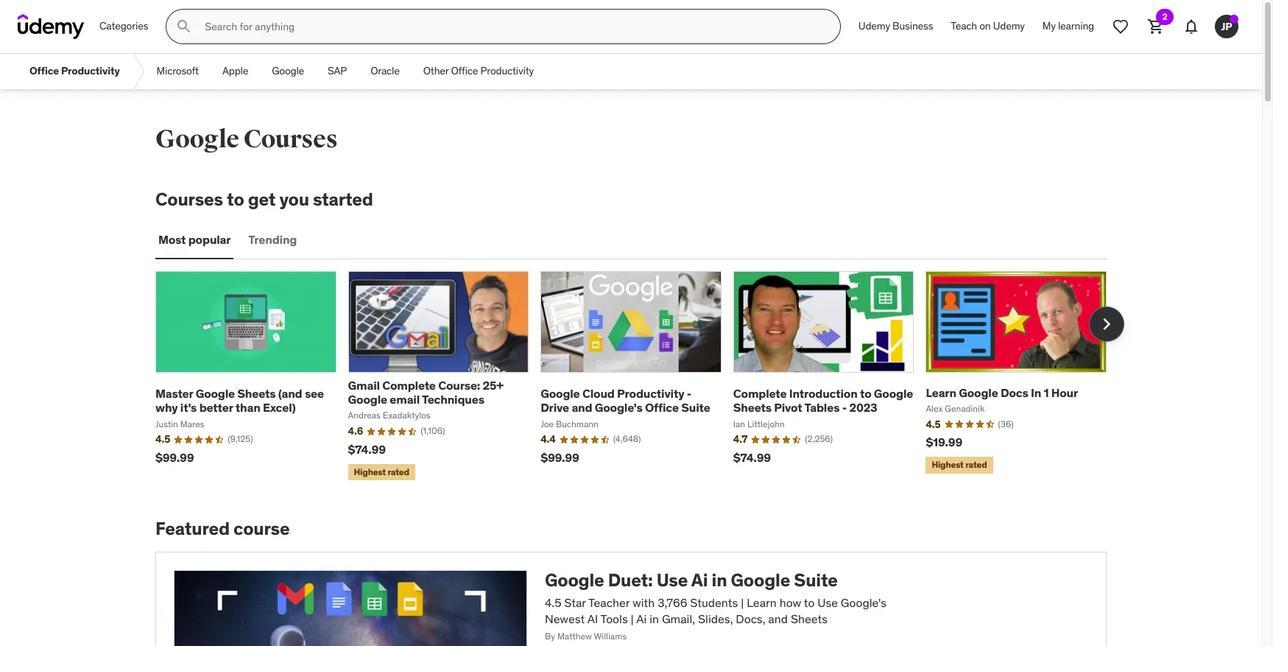 Task type: vqa. For each thing, say whether or not it's contained in the screenshot.
the course,
no



Task type: describe. For each thing, give the bounding box(es) containing it.
productivity inside office productivity link
[[61, 64, 120, 78]]

excel)
[[263, 400, 296, 415]]

to inside complete introduction to google sheets pivot tables - 2023
[[861, 386, 872, 401]]

courses to get you started
[[155, 188, 373, 211]]

oracle link
[[359, 54, 412, 89]]

productivity for other office productivity
[[481, 64, 534, 78]]

in
[[1032, 385, 1042, 400]]

why
[[155, 400, 178, 415]]

office productivity
[[29, 64, 120, 78]]

learn inside the carousel 'element'
[[926, 385, 957, 400]]

shopping cart with 2 items image
[[1148, 18, 1166, 35]]

most
[[158, 232, 186, 247]]

newest
[[545, 612, 585, 626]]

matthew
[[558, 630, 592, 642]]

tables
[[805, 400, 840, 415]]

google left docs
[[959, 385, 999, 400]]

udemy business link
[[850, 9, 943, 44]]

1 horizontal spatial courses
[[244, 124, 338, 155]]

teach
[[951, 19, 978, 33]]

how
[[780, 595, 802, 610]]

other office productivity
[[423, 64, 534, 78]]

wishlist image
[[1113, 18, 1130, 35]]

on
[[980, 19, 991, 33]]

office inside office productivity link
[[29, 64, 59, 78]]

google's inside google cloud productivity - drive and google's office suite
[[595, 400, 643, 415]]

gmail
[[348, 378, 380, 393]]

0 horizontal spatial use
[[657, 569, 688, 592]]

arrow pointing to subcategory menu links image
[[132, 54, 145, 89]]

apple
[[222, 64, 248, 78]]

my
[[1043, 19, 1056, 33]]

categories button
[[91, 9, 157, 44]]

started
[[313, 188, 373, 211]]

1 vertical spatial use
[[818, 595, 838, 610]]

get
[[248, 188, 276, 211]]

and inside the google duet: use ai in google suite 4.5 star teacher with 3,766 students | learn how to use google's newest ai tools | ai in gmail, slides, docs, and sheets by matthew williams
[[769, 612, 788, 626]]

introduction
[[790, 386, 858, 401]]

google inside gmail complete course: 25+ google email techniques
[[348, 392, 388, 407]]

3,766
[[658, 595, 688, 610]]

tools
[[601, 612, 628, 626]]

google inside master google sheets (and see why it's better than excel)
[[196, 386, 235, 401]]

- inside complete introduction to google sheets pivot tables - 2023
[[843, 400, 847, 415]]

techniques
[[422, 392, 485, 407]]

it's
[[180, 400, 197, 415]]

udemy business
[[859, 19, 934, 33]]

office inside 'other office productivity' link
[[451, 64, 478, 78]]

better
[[199, 400, 233, 415]]

submit search image
[[176, 18, 193, 35]]

master
[[155, 386, 193, 401]]

most popular button
[[155, 222, 234, 258]]

featured
[[155, 517, 230, 540]]

students
[[691, 595, 738, 610]]

slides,
[[698, 612, 733, 626]]

microsoft
[[157, 64, 199, 78]]

carousel element
[[155, 271, 1125, 484]]

hour
[[1052, 385, 1079, 400]]

docs
[[1001, 385, 1029, 400]]

gmail complete course: 25+ google email techniques link
[[348, 378, 504, 407]]

trending
[[249, 232, 297, 247]]

pivot
[[775, 400, 803, 415]]

cloud
[[583, 386, 615, 401]]

email
[[390, 392, 420, 407]]

learn google docs in 1 hour
[[926, 385, 1079, 400]]

0 horizontal spatial to
[[227, 188, 244, 211]]

microsoft link
[[145, 54, 211, 89]]

categories
[[99, 19, 148, 33]]

sheets inside complete introduction to google sheets pivot tables - 2023
[[734, 400, 772, 415]]

than
[[236, 400, 261, 415]]

star
[[565, 595, 586, 610]]

other office productivity link
[[412, 54, 546, 89]]

1 vertical spatial |
[[631, 612, 634, 626]]

sap
[[328, 64, 347, 78]]

oracle
[[371, 64, 400, 78]]

udemy image
[[18, 14, 85, 39]]

you
[[280, 188, 309, 211]]

0 vertical spatial in
[[712, 569, 728, 592]]

complete inside complete introduction to google sheets pivot tables - 2023
[[734, 386, 787, 401]]

master google sheets (and see why it's better than excel) link
[[155, 386, 324, 415]]

gmail complete course: 25+ google email techniques
[[348, 378, 504, 407]]

25+
[[483, 378, 504, 393]]

master google sheets (and see why it's better than excel)
[[155, 386, 324, 415]]

next image
[[1096, 312, 1119, 336]]

google inside complete introduction to google sheets pivot tables - 2023
[[874, 386, 914, 401]]

duet:
[[608, 569, 653, 592]]

1
[[1044, 385, 1050, 400]]

ai
[[588, 612, 598, 626]]

google courses
[[155, 124, 338, 155]]

complete inside gmail complete course: 25+ google email techniques
[[383, 378, 436, 393]]

- inside google cloud productivity - drive and google's office suite
[[687, 386, 692, 401]]



Task type: locate. For each thing, give the bounding box(es) containing it.
teach on udemy
[[951, 19, 1025, 33]]

0 horizontal spatial google's
[[595, 400, 643, 415]]

google
[[272, 64, 304, 78], [155, 124, 239, 155], [959, 385, 999, 400], [196, 386, 235, 401], [541, 386, 580, 401], [874, 386, 914, 401], [348, 392, 388, 407], [545, 569, 605, 592], [731, 569, 791, 592]]

suite
[[682, 400, 711, 415], [794, 569, 838, 592]]

1 horizontal spatial udemy
[[994, 19, 1025, 33]]

and right drive
[[572, 400, 593, 415]]

0 vertical spatial google's
[[595, 400, 643, 415]]

udemy left "business" at the right of the page
[[859, 19, 891, 33]]

1 vertical spatial google's
[[841, 595, 887, 610]]

0 vertical spatial ai
[[692, 569, 708, 592]]

sheets inside the google duet: use ai in google suite 4.5 star teacher with 3,766 students | learn how to use google's newest ai tools | ai in gmail, slides, docs, and sheets by matthew williams
[[791, 612, 828, 626]]

office right other
[[451, 64, 478, 78]]

1 horizontal spatial |
[[741, 595, 744, 610]]

1 horizontal spatial to
[[804, 595, 815, 610]]

and
[[572, 400, 593, 415], [769, 612, 788, 626]]

most popular
[[158, 232, 231, 247]]

and inside google cloud productivity - drive and google's office suite
[[572, 400, 593, 415]]

complete left introduction
[[734, 386, 787, 401]]

sheets inside master google sheets (and see why it's better than excel)
[[238, 386, 276, 401]]

1 horizontal spatial google's
[[841, 595, 887, 610]]

docs,
[[736, 612, 766, 626]]

0 horizontal spatial in
[[650, 612, 659, 626]]

google left cloud
[[541, 386, 580, 401]]

0 vertical spatial |
[[741, 595, 744, 610]]

0 horizontal spatial productivity
[[61, 64, 120, 78]]

udemy
[[859, 19, 891, 33], [994, 19, 1025, 33]]

google link
[[260, 54, 316, 89]]

courses
[[244, 124, 338, 155], [155, 188, 223, 211]]

0 horizontal spatial |
[[631, 612, 634, 626]]

productivity right cloud
[[617, 386, 685, 401]]

1 vertical spatial to
[[861, 386, 872, 401]]

in up students
[[712, 569, 728, 592]]

1 horizontal spatial sheets
[[734, 400, 772, 415]]

1 vertical spatial ai
[[637, 612, 647, 626]]

1 horizontal spatial complete
[[734, 386, 787, 401]]

productivity
[[61, 64, 120, 78], [481, 64, 534, 78], [617, 386, 685, 401]]

1 vertical spatial courses
[[155, 188, 223, 211]]

google's inside the google duet: use ai in google suite 4.5 star teacher with 3,766 students | learn how to use google's newest ai tools | ai in gmail, slides, docs, and sheets by matthew williams
[[841, 595, 887, 610]]

to inside the google duet: use ai in google suite 4.5 star teacher with 3,766 students | learn how to use google's newest ai tools | ai in gmail, slides, docs, and sheets by matthew williams
[[804, 595, 815, 610]]

google's right how
[[841, 595, 887, 610]]

0 horizontal spatial learn
[[747, 595, 777, 610]]

to right how
[[804, 595, 815, 610]]

0 horizontal spatial ai
[[637, 612, 647, 626]]

0 horizontal spatial complete
[[383, 378, 436, 393]]

course:
[[439, 378, 481, 393]]

0 horizontal spatial suite
[[682, 400, 711, 415]]

ai
[[692, 569, 708, 592], [637, 612, 647, 626]]

productivity inside 'other office productivity' link
[[481, 64, 534, 78]]

google left email
[[348, 392, 388, 407]]

google right introduction
[[874, 386, 914, 401]]

1 horizontal spatial in
[[712, 569, 728, 592]]

ai up students
[[692, 569, 708, 592]]

drive
[[541, 400, 570, 415]]

productivity inside google cloud productivity - drive and google's office suite
[[617, 386, 685, 401]]

learn left docs
[[926, 385, 957, 400]]

sheets
[[238, 386, 276, 401], [734, 400, 772, 415], [791, 612, 828, 626]]

1 horizontal spatial productivity
[[481, 64, 534, 78]]

complete introduction to google sheets pivot tables - 2023 link
[[734, 386, 914, 415]]

courses up you
[[244, 124, 338, 155]]

google's right drive
[[595, 400, 643, 415]]

popular
[[188, 232, 231, 247]]

office inside google cloud productivity - drive and google's office suite
[[645, 400, 679, 415]]

jp
[[1222, 20, 1233, 33]]

to left get
[[227, 188, 244, 211]]

gmail,
[[662, 612, 696, 626]]

use
[[657, 569, 688, 592], [818, 595, 838, 610]]

0 vertical spatial learn
[[926, 385, 957, 400]]

0 vertical spatial to
[[227, 188, 244, 211]]

google duet: use ai in google suite 4.5 star teacher with 3,766 students | learn how to use google's newest ai tools | ai in gmail, slides, docs, and sheets by matthew williams
[[545, 569, 887, 642]]

see
[[305, 386, 324, 401]]

in
[[712, 569, 728, 592], [650, 612, 659, 626]]

2023
[[850, 400, 878, 415]]

google left than
[[196, 386, 235, 401]]

Search for anything text field
[[202, 14, 823, 39]]

by
[[545, 630, 556, 642]]

1 horizontal spatial use
[[818, 595, 838, 610]]

teach on udemy link
[[943, 9, 1034, 44]]

my learning
[[1043, 19, 1095, 33]]

0 horizontal spatial office
[[29, 64, 59, 78]]

with
[[633, 595, 655, 610]]

sheets left pivot
[[734, 400, 772, 415]]

suite inside the google duet: use ai in google suite 4.5 star teacher with 3,766 students | learn how to use google's newest ai tools | ai in gmail, slides, docs, and sheets by matthew williams
[[794, 569, 838, 592]]

suite inside google cloud productivity - drive and google's office suite
[[682, 400, 711, 415]]

business
[[893, 19, 934, 33]]

|
[[741, 595, 744, 610], [631, 612, 634, 626]]

office down udemy image
[[29, 64, 59, 78]]

sheets down how
[[791, 612, 828, 626]]

google cloud productivity - drive and google's office suite link
[[541, 386, 711, 415]]

courses up most popular
[[155, 188, 223, 211]]

| up docs,
[[741, 595, 744, 610]]

sheets left (and
[[238, 386, 276, 401]]

use right how
[[818, 595, 838, 610]]

1 udemy from the left
[[859, 19, 891, 33]]

2 udemy from the left
[[994, 19, 1025, 33]]

0 horizontal spatial -
[[687, 386, 692, 401]]

my learning link
[[1034, 9, 1104, 44]]

to
[[227, 188, 244, 211], [861, 386, 872, 401], [804, 595, 815, 610]]

williams
[[594, 630, 627, 642]]

1 horizontal spatial -
[[843, 400, 847, 415]]

learn inside the google duet: use ai in google suite 4.5 star teacher with 3,766 students | learn how to use google's newest ai tools | ai in gmail, slides, docs, and sheets by matthew williams
[[747, 595, 777, 610]]

productivity down search for anything text field
[[481, 64, 534, 78]]

1 horizontal spatial office
[[451, 64, 478, 78]]

0 horizontal spatial udemy
[[859, 19, 891, 33]]

| right "tools"
[[631, 612, 634, 626]]

2 horizontal spatial office
[[645, 400, 679, 415]]

google up how
[[731, 569, 791, 592]]

(and
[[278, 386, 302, 401]]

sap link
[[316, 54, 359, 89]]

1 vertical spatial suite
[[794, 569, 838, 592]]

0 vertical spatial use
[[657, 569, 688, 592]]

other
[[423, 64, 449, 78]]

apple link
[[211, 54, 260, 89]]

1 vertical spatial and
[[769, 612, 788, 626]]

2 vertical spatial to
[[804, 595, 815, 610]]

use up the 3,766
[[657, 569, 688, 592]]

2 horizontal spatial sheets
[[791, 612, 828, 626]]

learn google docs in 1 hour link
[[926, 385, 1079, 400]]

0 vertical spatial and
[[572, 400, 593, 415]]

course
[[234, 517, 290, 540]]

teacher
[[589, 595, 630, 610]]

trending button
[[246, 222, 300, 258]]

to right introduction
[[861, 386, 872, 401]]

0 horizontal spatial sheets
[[238, 386, 276, 401]]

-
[[687, 386, 692, 401], [843, 400, 847, 415]]

office productivity link
[[18, 54, 132, 89]]

2 horizontal spatial to
[[861, 386, 872, 401]]

0 vertical spatial suite
[[682, 400, 711, 415]]

0 horizontal spatial and
[[572, 400, 593, 415]]

complete
[[383, 378, 436, 393], [734, 386, 787, 401]]

complete right gmail
[[383, 378, 436, 393]]

office
[[29, 64, 59, 78], [451, 64, 478, 78], [645, 400, 679, 415]]

google left the sap
[[272, 64, 304, 78]]

you have alerts image
[[1230, 15, 1239, 24]]

google down microsoft link
[[155, 124, 239, 155]]

jp link
[[1210, 9, 1245, 44]]

and down how
[[769, 612, 788, 626]]

ai down "with"
[[637, 612, 647, 626]]

google cloud productivity - drive and google's office suite
[[541, 386, 711, 415]]

google up star
[[545, 569, 605, 592]]

learning
[[1059, 19, 1095, 33]]

1 horizontal spatial ai
[[692, 569, 708, 592]]

featured course
[[155, 517, 290, 540]]

learn up docs,
[[747, 595, 777, 610]]

1 vertical spatial in
[[650, 612, 659, 626]]

google inside google cloud productivity - drive and google's office suite
[[541, 386, 580, 401]]

productivity left arrow pointing to subcategory menu links icon
[[61, 64, 120, 78]]

complete introduction to google sheets pivot tables - 2023
[[734, 386, 914, 415]]

notifications image
[[1183, 18, 1201, 35]]

1 horizontal spatial and
[[769, 612, 788, 626]]

1 vertical spatial learn
[[747, 595, 777, 610]]

udemy right "on"
[[994, 19, 1025, 33]]

productivity for google cloud productivity - drive and google's office suite
[[617, 386, 685, 401]]

in down "with"
[[650, 612, 659, 626]]

1 horizontal spatial suite
[[794, 569, 838, 592]]

0 horizontal spatial courses
[[155, 188, 223, 211]]

learn
[[926, 385, 957, 400], [747, 595, 777, 610]]

office right cloud
[[645, 400, 679, 415]]

2 horizontal spatial productivity
[[617, 386, 685, 401]]

2 link
[[1139, 9, 1174, 44]]

0 vertical spatial courses
[[244, 124, 338, 155]]

1 horizontal spatial learn
[[926, 385, 957, 400]]

4.5
[[545, 595, 562, 610]]

2
[[1163, 11, 1168, 22]]



